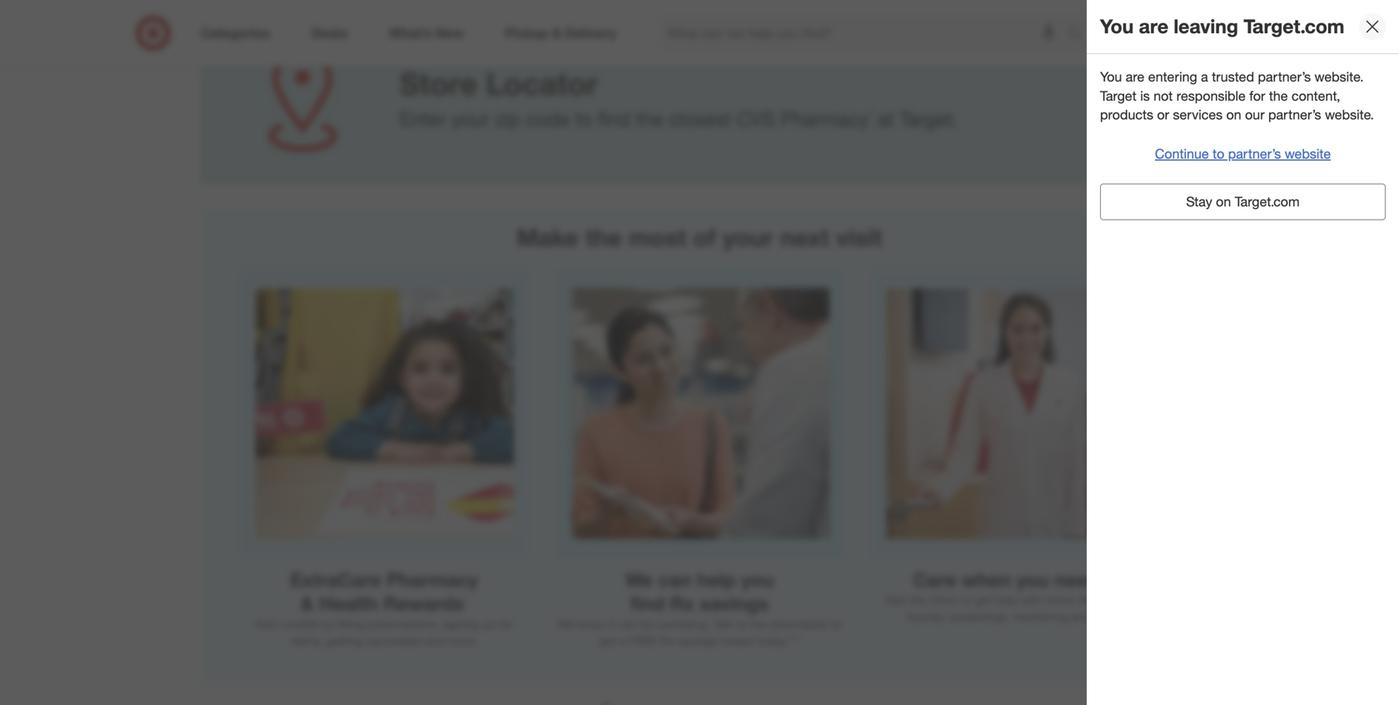 Task type: locate. For each thing, give the bounding box(es) containing it.
the left content,
[[1270, 88, 1289, 104]]

1 you from the top
[[1101, 15, 1134, 38]]

pharmacy left at
[[781, 107, 869, 131]]

0 vertical spatial it
[[1106, 569, 1117, 592]]

0 horizontal spatial pharmacy
[[387, 569, 479, 592]]

you
[[742, 569, 775, 592], [1017, 569, 1050, 592]]

we up be
[[625, 569, 653, 592]]

are inside the you are entering a trusted partner's website. target is not responsible for the content, products or services on our partner's website.
[[1126, 69, 1145, 85]]

1 vertical spatial can
[[618, 617, 637, 632]]

it up illnesses
[[1106, 569, 1117, 592]]

the
[[1270, 88, 1289, 104], [636, 107, 664, 131], [586, 223, 622, 252], [910, 593, 926, 608], [750, 617, 767, 632]]

for up "our"
[[1250, 88, 1266, 104]]

1 horizontal spatial your
[[723, 223, 774, 252]]

the inside the you are entering a trusted partner's website. target is not responsible for the content, products or services on our partner's website.
[[1270, 88, 1289, 104]]

your inside "store locator enter your zip code to find the closest cvs pharmacy ® at target."
[[452, 107, 490, 131]]

on
[[1227, 107, 1242, 123], [1217, 194, 1232, 210]]

1 horizontal spatial for
[[1250, 88, 1266, 104]]

1 vertical spatial it
[[608, 617, 615, 632]]

1 horizontal spatial a
[[1202, 69, 1209, 85]]

get up screenings,
[[975, 593, 992, 608]]

0 vertical spatial and
[[1126, 593, 1146, 608]]

target.com
[[1244, 15, 1345, 38], [1236, 194, 1300, 210]]

need
[[1055, 569, 1100, 592]]

to
[[575, 107, 593, 131], [1213, 146, 1225, 162], [962, 593, 972, 608], [737, 617, 747, 632], [832, 617, 842, 632]]

pharmacy up rewards on the bottom left of the page
[[387, 569, 479, 592]]

make the most of your next visit
[[517, 223, 883, 252]]

partner's
[[1259, 69, 1312, 85], [1269, 107, 1322, 123], [1229, 146, 1282, 162]]

to right continue
[[1213, 146, 1225, 162]]

savings down confusing.
[[678, 634, 717, 649]]

you are entering a trusted partner's website. target is not responsible for the content, products or services on our partner's website.
[[1101, 69, 1375, 123]]

2 you from the left
[[1017, 569, 1050, 592]]

can left be
[[618, 617, 637, 632]]

visit
[[837, 223, 883, 252]]

are left leaving at the top right of the page
[[1140, 15, 1169, 38]]

0 vertical spatial are
[[1140, 15, 1169, 38]]

a up responsible
[[1202, 69, 1209, 85]]

2 vertical spatial and
[[426, 634, 445, 649]]

screenings,
[[950, 610, 1009, 625]]

more. inside the earn credits by filling prescriptions, signing up for alerts, getting vaccinated and more.
[[448, 634, 478, 649]]

®
[[869, 108, 873, 122]]

help
[[697, 569, 736, 592], [995, 593, 1018, 608]]

services
[[1174, 107, 1223, 123]]

savings up talk
[[700, 592, 769, 616]]

0 horizontal spatial your
[[452, 107, 490, 131]]

0 vertical spatial more.
[[1095, 610, 1124, 625]]

0 horizontal spatial can
[[618, 617, 637, 632]]

0 vertical spatial you
[[1101, 15, 1134, 38]]

0 vertical spatial can
[[659, 569, 692, 592]]

partner's down "our"
[[1229, 146, 1282, 162]]

more.
[[1095, 610, 1124, 625], [448, 634, 478, 649]]

0 horizontal spatial for
[[499, 617, 513, 632]]

help inside the 'care when you need it visit the clinic to get help with minor illnesses and injuries, screenings, monitoring and more.'
[[995, 593, 1018, 608]]

to right pharmacist
[[832, 617, 842, 632]]

it inside the 'care when you need it visit the clinic to get help with minor illnesses and injuries, screenings, monitoring and more.'
[[1106, 569, 1117, 592]]

help left with
[[995, 593, 1018, 608]]

for inside the you are entering a trusted partner's website. target is not responsible for the content, products or services on our partner's website.
[[1250, 88, 1266, 104]]

responsible
[[1177, 88, 1246, 104]]

the left closest
[[636, 107, 664, 131]]

health
[[319, 592, 378, 616]]

store
[[400, 65, 478, 102]]

and right illnesses
[[1126, 593, 1146, 608]]

zip
[[495, 107, 520, 131]]

more. down illnesses
[[1095, 610, 1124, 625]]

cvs
[[737, 107, 776, 131]]

1 vertical spatial target.com
[[1236, 194, 1300, 210]]

get down know
[[599, 634, 616, 649]]

0 vertical spatial your
[[452, 107, 490, 131]]

injuries,
[[907, 610, 947, 625]]

for right up
[[499, 617, 513, 632]]

search
[[1061, 27, 1101, 43]]

we left know
[[558, 617, 574, 632]]

0 vertical spatial a
[[1202, 69, 1209, 85]]

1 horizontal spatial can
[[659, 569, 692, 592]]

rx
[[670, 592, 695, 616], [661, 634, 675, 649]]

0 horizontal spatial we
[[558, 617, 574, 632]]

2 vertical spatial partner's
[[1229, 146, 1282, 162]]

to inside "store locator enter your zip code to find the closest cvs pharmacy ® at target."
[[575, 107, 593, 131]]

your right of
[[723, 223, 774, 252]]

0 horizontal spatial more.
[[448, 634, 478, 649]]

find inside "store locator enter your zip code to find the closest cvs pharmacy ® at target."
[[598, 107, 631, 131]]

1 horizontal spatial more.
[[1095, 610, 1124, 625]]

1 vertical spatial rx
[[661, 634, 675, 649]]

target
[[1101, 88, 1137, 104]]

on left "our"
[[1227, 107, 1242, 123]]

when
[[962, 569, 1012, 592]]

find up be
[[631, 592, 665, 616]]

pharmacy
[[781, 107, 869, 131], [387, 569, 479, 592]]

0 horizontal spatial and
[[426, 634, 445, 649]]

1 vertical spatial get
[[599, 634, 616, 649]]

you are leaving target.com dialog
[[1087, 0, 1400, 706]]

and down illnesses
[[1072, 610, 1091, 625]]

0 vertical spatial find
[[598, 107, 631, 131]]

your left zip
[[452, 107, 490, 131]]

2 horizontal spatial and
[[1126, 593, 1146, 608]]

&
[[301, 592, 314, 616]]

continue to partner's website
[[1156, 146, 1332, 162]]

0 vertical spatial pharmacy
[[781, 107, 869, 131]]

the up today.***
[[750, 617, 767, 632]]

1 vertical spatial pharmacy
[[387, 569, 479, 592]]

continue to partner's website link
[[1101, 145, 1387, 164]]

at
[[878, 107, 895, 131]]

you up with
[[1017, 569, 1050, 592]]

for inside the earn credits by filling prescriptions, signing up for alerts, getting vaccinated and more.
[[499, 617, 513, 632]]

website. up content,
[[1315, 69, 1365, 85]]

rewards
[[384, 592, 464, 616]]

can up confusing.
[[659, 569, 692, 592]]

with
[[1021, 593, 1043, 608]]

rx down confusing.
[[661, 634, 675, 649]]

products
[[1101, 107, 1154, 123]]

get
[[975, 593, 992, 608], [599, 634, 616, 649]]

1 horizontal spatial help
[[995, 593, 1018, 608]]

0 vertical spatial rx
[[670, 592, 695, 616]]

1 you from the left
[[742, 569, 775, 592]]

1 horizontal spatial it
[[1106, 569, 1117, 592]]

1 vertical spatial we
[[558, 617, 574, 632]]

you inside the you are entering a trusted partner's website. target is not responsible for the content, products or services on our partner's website.
[[1101, 69, 1123, 85]]

1 vertical spatial more.
[[448, 634, 478, 649]]

1 vertical spatial find
[[631, 592, 665, 616]]

more. down signing
[[448, 634, 478, 649]]

and down signing
[[426, 634, 445, 649]]

0 vertical spatial on
[[1227, 107, 1242, 123]]

vaccinated
[[366, 634, 422, 649]]

are
[[1140, 15, 1169, 38], [1126, 69, 1145, 85]]

extracare pharmacy & health rewards *
[[290, 569, 479, 616]]

you are leaving target.com
[[1101, 15, 1345, 38]]

a left free
[[619, 634, 625, 649]]

website.
[[1315, 69, 1365, 85], [1326, 107, 1375, 123]]

get inside the 'care when you need it visit the clinic to get help with minor illnesses and injuries, screenings, monitoring and more.'
[[975, 593, 992, 608]]

target.
[[900, 107, 958, 131]]

it right know
[[608, 617, 615, 632]]

you
[[1101, 15, 1134, 38], [1101, 69, 1123, 85]]

1 vertical spatial are
[[1126, 69, 1145, 85]]

target.com up content,
[[1244, 15, 1345, 38]]

or
[[1158, 107, 1170, 123]]

1 vertical spatial you
[[1101, 69, 1123, 85]]

extracare
[[290, 569, 381, 592]]

are up is
[[1126, 69, 1145, 85]]

the up the injuries,
[[910, 593, 926, 608]]

0 horizontal spatial a
[[619, 634, 625, 649]]

to right code on the top of the page
[[575, 107, 593, 131]]

1 horizontal spatial and
[[1072, 610, 1091, 625]]

credits
[[283, 617, 319, 632]]

2 you from the top
[[1101, 69, 1123, 85]]

0 horizontal spatial help
[[697, 569, 736, 592]]

partner's down content,
[[1269, 107, 1322, 123]]

1 vertical spatial your
[[723, 223, 774, 252]]

pharmacist
[[770, 617, 829, 632]]

to inside you are leaving target.com 'dialog'
[[1213, 146, 1225, 162]]

monitoring
[[1013, 610, 1069, 625]]

1 vertical spatial a
[[619, 634, 625, 649]]

code
[[526, 107, 570, 131]]

help inside we can help you find rx savings we know it can be confusing. talk to the pharmacist to get a free rx savings review today.***
[[697, 569, 736, 592]]

entering
[[1149, 69, 1198, 85]]

0 vertical spatial get
[[975, 593, 992, 608]]

alerts,
[[291, 634, 323, 649]]

find
[[598, 107, 631, 131], [631, 592, 665, 616]]

rx up confusing.
[[670, 592, 695, 616]]

closest
[[669, 107, 732, 131]]

0 vertical spatial partner's
[[1259, 69, 1312, 85]]

0 vertical spatial savings
[[700, 592, 769, 616]]

to up screenings,
[[962, 593, 972, 608]]

prescriptions,
[[368, 617, 439, 632]]

your
[[452, 107, 490, 131], [723, 223, 774, 252]]

on right stay
[[1217, 194, 1232, 210]]

we
[[625, 569, 653, 592], [558, 617, 574, 632]]

earn credits by filling prescriptions, signing up for alerts, getting vaccinated and more.
[[256, 617, 513, 649]]

for
[[1250, 88, 1266, 104], [499, 617, 513, 632]]

find right code on the top of the page
[[598, 107, 631, 131]]

0 vertical spatial help
[[697, 569, 736, 592]]

a
[[1202, 69, 1209, 85], [619, 634, 625, 649]]

*
[[464, 595, 468, 607]]

0 horizontal spatial it
[[608, 617, 615, 632]]

1 vertical spatial help
[[995, 593, 1018, 608]]

getting
[[326, 634, 362, 649]]

can
[[659, 569, 692, 592], [618, 617, 637, 632]]

website. down content,
[[1326, 107, 1375, 123]]

0 horizontal spatial you
[[742, 569, 775, 592]]

you up pharmacist
[[742, 569, 775, 592]]

savings
[[700, 592, 769, 616], [678, 634, 717, 649]]

1 horizontal spatial you
[[1017, 569, 1050, 592]]

it
[[1106, 569, 1117, 592], [608, 617, 615, 632]]

partner's up content,
[[1259, 69, 1312, 85]]

1 horizontal spatial pharmacy
[[781, 107, 869, 131]]

1 vertical spatial savings
[[678, 634, 717, 649]]

1 vertical spatial on
[[1217, 194, 1232, 210]]

up
[[482, 617, 496, 632]]

1 vertical spatial for
[[499, 617, 513, 632]]

by
[[322, 617, 334, 632]]

0 vertical spatial we
[[625, 569, 653, 592]]

leaving
[[1174, 15, 1239, 38]]

1 horizontal spatial we
[[625, 569, 653, 592]]

help up talk
[[697, 569, 736, 592]]

3
[[1255, 17, 1260, 27]]

are for leaving
[[1140, 15, 1169, 38]]

target.com down the continue to partner's website link
[[1236, 194, 1300, 210]]

0 vertical spatial for
[[1250, 88, 1266, 104]]

1 horizontal spatial get
[[975, 593, 992, 608]]

0 horizontal spatial get
[[599, 634, 616, 649]]

it inside we can help you find rx savings we know it can be confusing. talk to the pharmacist to get a free rx savings review today.***
[[608, 617, 615, 632]]



Task type: vqa. For each thing, say whether or not it's contained in the screenshot.
topmost Pharmacy
yes



Task type: describe. For each thing, give the bounding box(es) containing it.
3 link
[[1230, 15, 1267, 52]]

a inside we can help you find rx savings we know it can be confusing. talk to the pharmacist to get a free rx savings review today.***
[[619, 634, 625, 649]]

next
[[781, 223, 830, 252]]

trusted
[[1213, 69, 1255, 85]]

on inside the you are entering a trusted partner's website. target is not responsible for the content, products or services on our partner's website.
[[1227, 107, 1242, 123]]

1 vertical spatial website.
[[1326, 107, 1375, 123]]

search button
[[1061, 15, 1101, 55]]

you inside we can help you find rx savings we know it can be confusing. talk to the pharmacist to get a free rx savings review today.***
[[742, 569, 775, 592]]

clinic
[[930, 593, 959, 608]]

free
[[629, 634, 658, 649]]

most
[[629, 223, 687, 252]]

know
[[578, 617, 605, 632]]

store locator enter your zip code to find the closest cvs pharmacy ® at target.
[[400, 65, 958, 131]]

talk
[[714, 617, 734, 632]]

you for you are entering a trusted partner's website. target is not responsible for the content, products or services on our partner's website.
[[1101, 69, 1123, 85]]

minor
[[1046, 593, 1075, 608]]

confusing.
[[657, 617, 710, 632]]

you inside the 'care when you need it visit the clinic to get help with minor illnesses and injuries, screenings, monitoring and more.'
[[1017, 569, 1050, 592]]

website
[[1286, 146, 1332, 162]]

be
[[640, 617, 654, 632]]

the inside "store locator enter your zip code to find the closest cvs pharmacy ® at target."
[[636, 107, 664, 131]]

pharmacy inside "store locator enter your zip code to find the closest cvs pharmacy ® at target."
[[781, 107, 869, 131]]

we can help you find rx savings we know it can be confusing. talk to the pharmacist to get a free rx savings review today.***
[[558, 569, 842, 649]]

0 vertical spatial website.
[[1315, 69, 1365, 85]]

0 vertical spatial target.com
[[1244, 15, 1345, 38]]

is
[[1141, 88, 1151, 104]]

find inside we can help you find rx savings we know it can be confusing. talk to the pharmacist to get a free rx savings review today.***
[[631, 592, 665, 616]]

our
[[1246, 107, 1265, 123]]

stay on target.com
[[1187, 194, 1300, 210]]

stay
[[1187, 194, 1213, 210]]

signing
[[442, 617, 479, 632]]

are for entering
[[1126, 69, 1145, 85]]

on inside button
[[1217, 194, 1232, 210]]

continue
[[1156, 146, 1210, 162]]

the left "most"
[[586, 223, 622, 252]]

locator
[[486, 65, 598, 102]]

the inside we can help you find rx savings we know it can be confusing. talk to the pharmacist to get a free rx savings review today.***
[[750, 617, 767, 632]]

today.***
[[758, 634, 801, 649]]

you for you are leaving target.com
[[1101, 15, 1134, 38]]

make
[[517, 223, 579, 252]]

visit
[[885, 593, 907, 608]]

1 vertical spatial partner's
[[1269, 107, 1322, 123]]

review
[[721, 634, 754, 649]]

get inside we can help you find rx savings we know it can be confusing. talk to the pharmacist to get a free rx savings review today.***
[[599, 634, 616, 649]]

earn
[[256, 617, 280, 632]]

not
[[1154, 88, 1174, 104]]

the inside the 'care when you need it visit the clinic to get help with minor illnesses and injuries, screenings, monitoring and more.'
[[910, 593, 926, 608]]

of
[[694, 223, 716, 252]]

What can we help you find? suggestions appear below search field
[[658, 15, 1072, 52]]

care when you need it visit the clinic to get help with minor illnesses and injuries, screenings, monitoring and more.
[[885, 569, 1146, 625]]

care
[[914, 569, 957, 592]]

more. inside the 'care when you need it visit the clinic to get help with minor illnesses and injuries, screenings, monitoring and more.'
[[1095, 610, 1124, 625]]

and inside the earn credits by filling prescriptions, signing up for alerts, getting vaccinated and more.
[[426, 634, 445, 649]]

a inside the you are entering a trusted partner's website. target is not responsible for the content, products or services on our partner's website.
[[1202, 69, 1209, 85]]

illnesses
[[1079, 593, 1123, 608]]

stay on target.com button
[[1101, 184, 1387, 220]]

enter
[[400, 107, 446, 131]]

content,
[[1292, 88, 1341, 104]]

filling
[[338, 617, 365, 632]]

target.com inside button
[[1236, 194, 1300, 210]]

pharmacy inside extracare pharmacy & health rewards *
[[387, 569, 479, 592]]

1 vertical spatial and
[[1072, 610, 1091, 625]]

to inside the 'care when you need it visit the clinic to get help with minor illnesses and injuries, screenings, monitoring and more.'
[[962, 593, 972, 608]]

to up "review"
[[737, 617, 747, 632]]



